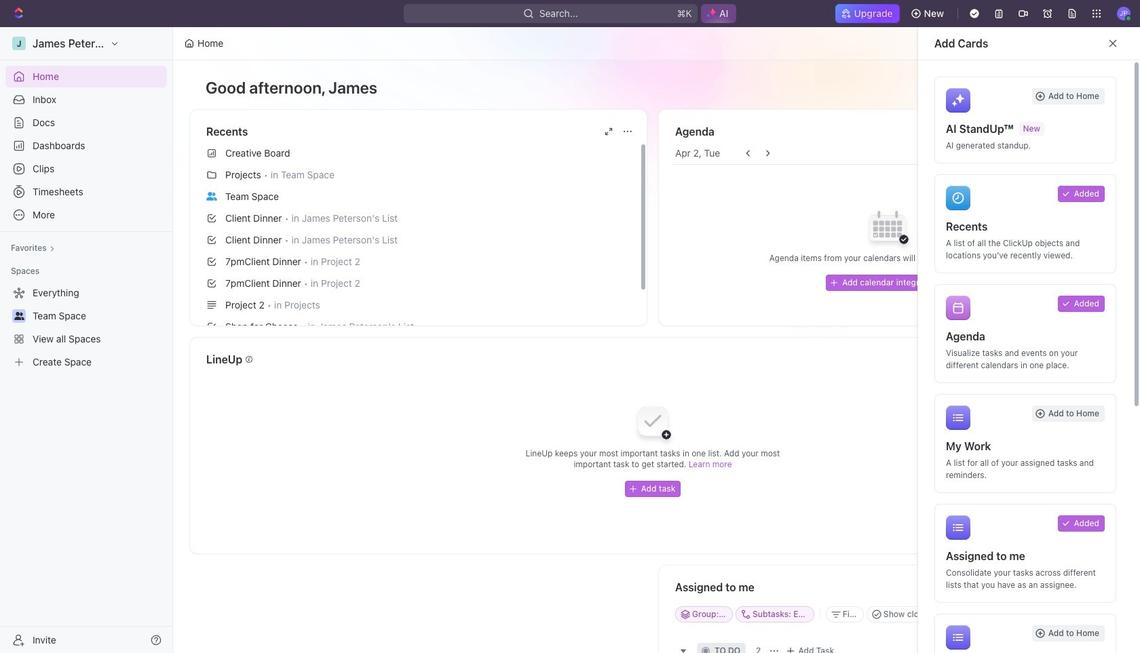 Task type: describe. For each thing, give the bounding box(es) containing it.
user group image inside the sidebar navigation
[[14, 312, 24, 320]]

personal list image
[[947, 626, 971, 651]]

agenda image
[[947, 296, 971, 320]]



Task type: locate. For each thing, give the bounding box(es) containing it.
user group image
[[206, 192, 217, 201], [14, 312, 24, 320]]

assigned to me image
[[947, 516, 971, 541]]

1 vertical spatial user group image
[[14, 312, 24, 320]]

tree inside the sidebar navigation
[[5, 282, 167, 373]]

tree
[[5, 282, 167, 373]]

ai standup™ image
[[947, 88, 971, 113]]

my work image
[[947, 406, 971, 430]]

Search tasks... text field
[[945, 605, 1047, 625]]

0 horizontal spatial user group image
[[14, 312, 24, 320]]

0 vertical spatial user group image
[[206, 192, 217, 201]]

1 horizontal spatial user group image
[[206, 192, 217, 201]]

james peterson's workspace, , element
[[12, 37, 26, 50]]

sidebar navigation
[[0, 27, 176, 654]]

recents image
[[947, 186, 971, 210]]



Task type: vqa. For each thing, say whether or not it's contained in the screenshot.
Gary Orlando's Workspace, , element
no



